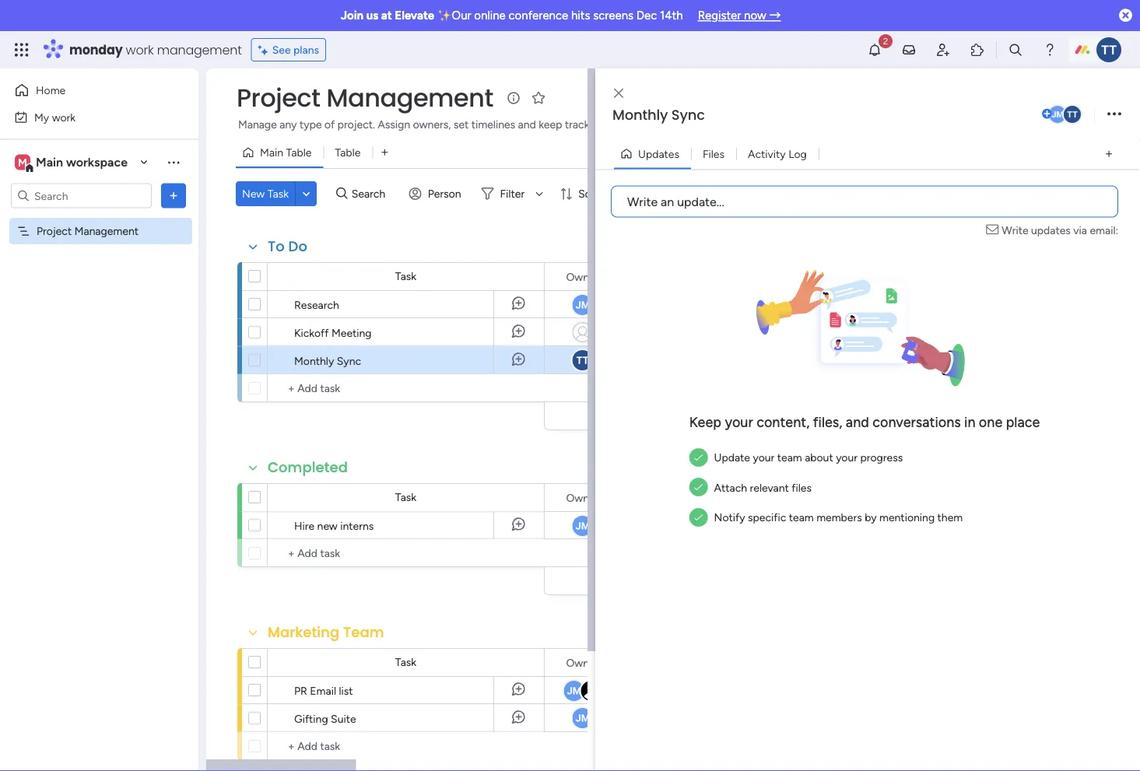 Task type: locate. For each thing, give the bounding box(es) containing it.
1 vertical spatial sync
[[337, 354, 361, 367]]

manage
[[238, 118, 277, 131]]

0 horizontal spatial management
[[74, 225, 139, 238]]

pr email list
[[294, 684, 353, 697]]

sort
[[578, 187, 599, 200]]

write left updates
[[1002, 224, 1029, 237]]

1 vertical spatial owner field
[[562, 489, 603, 506]]

team down files
[[789, 511, 814, 524]]

files button
[[691, 141, 736, 166]]

owner field for do
[[562, 268, 603, 285]]

1 horizontal spatial monthly sync
[[613, 105, 705, 125]]

list
[[339, 684, 353, 697]]

pr
[[294, 684, 307, 697]]

activity log button
[[736, 141, 819, 166]]

Completed field
[[264, 458, 352, 478]]

task for completed
[[395, 491, 417, 504]]

monthly
[[613, 105, 668, 125], [294, 354, 334, 367]]

project management up "project."
[[237, 81, 493, 115]]

0 horizontal spatial main
[[36, 155, 63, 170]]

research
[[294, 298, 339, 311]]

of right the track at the top of page
[[592, 118, 603, 131]]

0 horizontal spatial sync
[[337, 354, 361, 367]]

0 horizontal spatial terry turtle image
[[1062, 104, 1083, 125]]

main inside button
[[260, 146, 283, 159]]

team left about
[[777, 451, 802, 464]]

work right my
[[52, 111, 76, 124]]

task
[[268, 187, 289, 200], [395, 270, 417, 283], [395, 491, 417, 504], [395, 656, 417, 669]]

1 horizontal spatial project management
[[237, 81, 493, 115]]

1 owner from the top
[[566, 270, 599, 283]]

management up assign
[[326, 81, 493, 115]]

add view image up "email:"
[[1106, 148, 1112, 159]]

0 vertical spatial and
[[518, 118, 536, 131]]

add view image
[[382, 147, 388, 158], [1106, 148, 1112, 159]]

1 vertical spatial management
[[74, 225, 139, 238]]

0 horizontal spatial options image
[[166, 188, 181, 204]]

table down "project."
[[335, 146, 361, 159]]

0 horizontal spatial write
[[627, 194, 658, 209]]

see plans button
[[251, 38, 326, 61]]

project management
[[237, 81, 493, 115], [37, 225, 139, 238]]

monday
[[69, 41, 123, 58]]

relevant
[[750, 481, 789, 494]]

1 vertical spatial monthly
[[294, 354, 334, 367]]

1 vertical spatial options image
[[166, 188, 181, 204]]

workspace options image
[[166, 154, 181, 170]]

work
[[126, 41, 154, 58], [52, 111, 76, 124]]

1 horizontal spatial table
[[335, 146, 361, 159]]

1 horizontal spatial monthly
[[613, 105, 668, 125]]

option
[[0, 217, 198, 220]]

show board description image
[[504, 90, 523, 106]]

0 horizontal spatial of
[[325, 118, 335, 131]]

meeting
[[331, 326, 372, 339]]

1 vertical spatial + add task text field
[[276, 544, 397, 563]]

1 vertical spatial and
[[846, 414, 869, 431]]

add view image down assign
[[382, 147, 388, 158]]

main down manage
[[260, 146, 283, 159]]

sync
[[671, 105, 705, 125], [337, 354, 361, 367]]

main for main workspace
[[36, 155, 63, 170]]

filter
[[500, 187, 525, 200]]

email
[[310, 684, 336, 697]]

terry turtle image right dapulse addbtn icon
[[1062, 104, 1083, 125]]

updates
[[1031, 224, 1071, 237]]

progress
[[860, 451, 903, 464]]

work inside button
[[52, 111, 76, 124]]

2 owner from the top
[[566, 491, 599, 504]]

3 owner from the top
[[566, 656, 599, 669]]

1 horizontal spatial terry turtle image
[[1097, 37, 1122, 62]]

online
[[474, 9, 506, 23]]

notify
[[714, 511, 745, 524]]

options image right jeremy miller icon
[[1108, 104, 1122, 125]]

main inside workspace selection element
[[36, 155, 63, 170]]

0 horizontal spatial project
[[37, 225, 72, 238]]

workspace image
[[15, 154, 30, 171]]

sort button
[[553, 181, 609, 206]]

1 horizontal spatial management
[[326, 81, 493, 115]]

kickoff
[[294, 326, 329, 339]]

table button
[[323, 140, 372, 165]]

+ add task text field down kickoff meeting
[[276, 379, 397, 398]]

0 vertical spatial monthly sync
[[613, 105, 705, 125]]

see plans
[[272, 43, 319, 56]]

2 image
[[879, 32, 893, 49]]

1 horizontal spatial work
[[126, 41, 154, 58]]

hits
[[571, 9, 590, 23]]

help image
[[1042, 42, 1058, 58]]

to
[[268, 237, 285, 256]]

owner
[[566, 270, 599, 283], [566, 491, 599, 504], [566, 656, 599, 669]]

1 owner field from the top
[[562, 268, 603, 285]]

0 vertical spatial + add task text field
[[276, 379, 397, 398]]

0 vertical spatial owner field
[[562, 268, 603, 285]]

3 owner field from the top
[[562, 654, 603, 671]]

main table
[[260, 146, 312, 159]]

0 horizontal spatial monthly sync
[[294, 354, 361, 367]]

0 horizontal spatial project management
[[37, 225, 139, 238]]

monthly down kickoff
[[294, 354, 334, 367]]

project.
[[338, 118, 375, 131]]

project
[[237, 81, 320, 115], [37, 225, 72, 238]]

1 vertical spatial team
[[789, 511, 814, 524]]

1 horizontal spatial write
[[1002, 224, 1029, 237]]

1 vertical spatial project management
[[37, 225, 139, 238]]

0 vertical spatial write
[[627, 194, 658, 209]]

register now →
[[698, 9, 781, 23]]

sync up files button
[[671, 105, 705, 125]]

0 horizontal spatial table
[[286, 146, 312, 159]]

of right "type"
[[325, 118, 335, 131]]

sync inside field
[[671, 105, 705, 125]]

updates button
[[614, 141, 691, 166]]

2 vertical spatial owner
[[566, 656, 599, 669]]

activity
[[748, 147, 786, 160]]

content,
[[757, 414, 810, 431]]

team
[[777, 451, 802, 464], [789, 511, 814, 524]]

manage any type of project. assign owners, set timelines and keep track of where your project stands.
[[238, 118, 735, 131]]

1 vertical spatial terry turtle image
[[1062, 104, 1083, 125]]

dapulse addbtn image
[[1042, 109, 1052, 119]]

hire new interns
[[294, 519, 374, 532]]

join
[[341, 9, 364, 23]]

manage any type of project. assign owners, set timelines and keep track of where your project stands. button
[[236, 115, 759, 134]]

0 vertical spatial terry turtle image
[[1097, 37, 1122, 62]]

register
[[698, 9, 741, 23]]

1 of from the left
[[325, 118, 335, 131]]

your right where
[[638, 118, 660, 131]]

management down search in workspace 'field'
[[74, 225, 139, 238]]

1 horizontal spatial project
[[237, 81, 320, 115]]

2 owner field from the top
[[562, 489, 603, 506]]

0 horizontal spatial and
[[518, 118, 536, 131]]

project management down search in workspace 'field'
[[37, 225, 139, 238]]

write left an
[[627, 194, 658, 209]]

sync down meeting
[[337, 354, 361, 367]]

owner for do
[[566, 270, 599, 283]]

1 horizontal spatial of
[[592, 118, 603, 131]]

write
[[627, 194, 658, 209], [1002, 224, 1029, 237]]

project up any
[[237, 81, 320, 115]]

0 vertical spatial team
[[777, 451, 802, 464]]

1 vertical spatial project
[[37, 225, 72, 238]]

by
[[865, 511, 877, 524]]

write for write an update...
[[627, 194, 658, 209]]

your right about
[[836, 451, 858, 464]]

0 horizontal spatial work
[[52, 111, 76, 124]]

keep
[[689, 414, 722, 431]]

our
[[452, 9, 471, 23]]

your inside button
[[638, 118, 660, 131]]

0 vertical spatial owner
[[566, 270, 599, 283]]

monthly down close image
[[613, 105, 668, 125]]

1 vertical spatial owner
[[566, 491, 599, 504]]

14th
[[660, 9, 683, 23]]

✨
[[437, 9, 449, 23]]

and right files,
[[846, 414, 869, 431]]

→
[[769, 9, 781, 23]]

+ Add task text field
[[276, 379, 397, 398], [276, 544, 397, 563]]

Owner field
[[562, 268, 603, 285], [562, 489, 603, 506], [562, 654, 603, 671]]

in
[[964, 414, 976, 431]]

attach relevant files
[[714, 481, 812, 494]]

project
[[662, 118, 698, 131]]

update your team about your progress
[[714, 451, 903, 464]]

monthly sync up updates
[[613, 105, 705, 125]]

dapulse drag 2 image
[[598, 403, 603, 420]]

1 horizontal spatial main
[[260, 146, 283, 159]]

2 vertical spatial owner field
[[562, 654, 603, 671]]

and
[[518, 118, 536, 131], [846, 414, 869, 431]]

options image
[[1108, 104, 1122, 125], [166, 188, 181, 204]]

management
[[326, 81, 493, 115], [74, 225, 139, 238]]

task for to do
[[395, 270, 417, 283]]

and inside the manage any type of project. assign owners, set timelines and keep track of where your project stands. button
[[518, 118, 536, 131]]

my work button
[[9, 105, 167, 130]]

completed
[[268, 458, 348, 478]]

work right monday
[[126, 41, 154, 58]]

terry turtle image right help icon
[[1097, 37, 1122, 62]]

and left keep
[[518, 118, 536, 131]]

project down search in workspace 'field'
[[37, 225, 72, 238]]

1 horizontal spatial sync
[[671, 105, 705, 125]]

0 vertical spatial options image
[[1108, 104, 1122, 125]]

1 vertical spatial write
[[1002, 224, 1029, 237]]

terry turtle image
[[1097, 37, 1122, 62], [1062, 104, 1083, 125]]

0 vertical spatial monthly
[[613, 105, 668, 125]]

workspace selection element
[[15, 153, 130, 173]]

table down any
[[286, 146, 312, 159]]

person button
[[403, 181, 471, 206]]

1 table from the left
[[286, 146, 312, 159]]

main right workspace icon in the top left of the page
[[36, 155, 63, 170]]

write inside button
[[627, 194, 658, 209]]

2 of from the left
[[592, 118, 603, 131]]

0 vertical spatial project
[[237, 81, 320, 115]]

0 vertical spatial management
[[326, 81, 493, 115]]

0 vertical spatial work
[[126, 41, 154, 58]]

apps image
[[970, 42, 985, 58]]

monthly sync down kickoff meeting
[[294, 354, 361, 367]]

table
[[286, 146, 312, 159], [335, 146, 361, 159]]

+ add task text field down hire new interns
[[276, 544, 397, 563]]

files
[[792, 481, 812, 494]]

m
[[18, 156, 27, 169]]

1 vertical spatial work
[[52, 111, 76, 124]]

options image down workspace options image
[[166, 188, 181, 204]]

0 vertical spatial sync
[[671, 105, 705, 125]]



Task type: vqa. For each thing, say whether or not it's contained in the screenshot.
Owner to the middle
yes



Task type: describe. For each thing, give the bounding box(es) containing it.
write for write updates via email:
[[1002, 224, 1029, 237]]

+ Add task text field
[[276, 737, 397, 756]]

my work
[[34, 111, 76, 124]]

Monthly Sync field
[[609, 105, 1039, 125]]

write an update... button
[[611, 186, 1118, 218]]

Search in workspace field
[[33, 187, 130, 205]]

to do
[[268, 237, 307, 256]]

envelope o image
[[986, 222, 1002, 239]]

where
[[605, 118, 635, 131]]

Marketing Team field
[[264, 623, 388, 643]]

task inside button
[[268, 187, 289, 200]]

your right keep in the right bottom of the page
[[725, 414, 753, 431]]

via
[[1074, 224, 1087, 237]]

update...
[[677, 194, 724, 209]]

type
[[300, 118, 322, 131]]

work for monday
[[126, 41, 154, 58]]

owner for team
[[566, 656, 599, 669]]

team for members
[[789, 511, 814, 524]]

workspace
[[66, 155, 128, 170]]

monthly inside field
[[613, 105, 668, 125]]

notifications image
[[867, 42, 883, 58]]

files,
[[813, 414, 842, 431]]

v2 search image
[[336, 185, 348, 203]]

any
[[280, 118, 297, 131]]

filter button
[[475, 181, 549, 206]]

mentioning
[[879, 511, 935, 524]]

1 vertical spatial monthly sync
[[294, 354, 361, 367]]

place
[[1006, 414, 1040, 431]]

0 horizontal spatial add view image
[[382, 147, 388, 158]]

project management list box
[[0, 215, 198, 455]]

join us at elevate ✨ our online conference hits screens dec 14th
[[341, 9, 683, 23]]

members
[[817, 511, 862, 524]]

keep
[[539, 118, 562, 131]]

new task
[[242, 187, 289, 200]]

conference
[[509, 9, 568, 23]]

team for about
[[777, 451, 802, 464]]

attach
[[714, 481, 747, 494]]

new task button
[[236, 181, 295, 206]]

management
[[157, 41, 242, 58]]

gifting suite
[[294, 712, 356, 725]]

work for my
[[52, 111, 76, 124]]

write an update...
[[627, 194, 724, 209]]

screens
[[593, 9, 634, 23]]

select product image
[[14, 42, 30, 58]]

an
[[661, 194, 674, 209]]

angle down image
[[303, 188, 310, 200]]

task for marketing team
[[395, 656, 417, 669]]

files
[[703, 147, 725, 160]]

now
[[744, 9, 766, 23]]

timelines
[[471, 118, 515, 131]]

conversations
[[873, 414, 961, 431]]

management inside list box
[[74, 225, 139, 238]]

0 vertical spatial project management
[[237, 81, 493, 115]]

plans
[[293, 43, 319, 56]]

log
[[789, 147, 807, 160]]

update
[[714, 451, 750, 464]]

stands.
[[700, 118, 735, 131]]

1 + add task text field from the top
[[276, 379, 397, 398]]

new
[[317, 519, 338, 532]]

kickoff meeting
[[294, 326, 372, 339]]

track
[[565, 118, 590, 131]]

main for main table
[[260, 146, 283, 159]]

specific
[[748, 511, 786, 524]]

notify specific team members by mentioning them
[[714, 511, 963, 524]]

do
[[288, 237, 307, 256]]

hire
[[294, 519, 315, 532]]

suite
[[331, 712, 356, 725]]

your up attach relevant files
[[753, 451, 775, 464]]

owners,
[[413, 118, 451, 131]]

arrow down image
[[530, 184, 549, 203]]

one
[[979, 414, 1003, 431]]

write updates via email:
[[1002, 224, 1118, 237]]

team
[[343, 623, 384, 643]]

Project Management field
[[233, 81, 497, 115]]

invite members image
[[936, 42, 951, 58]]

To Do field
[[264, 237, 311, 257]]

us
[[366, 9, 378, 23]]

close image
[[614, 88, 623, 99]]

home button
[[9, 78, 167, 103]]

at
[[381, 9, 392, 23]]

about
[[805, 451, 833, 464]]

2 table from the left
[[335, 146, 361, 159]]

interns
[[340, 519, 374, 532]]

assign
[[378, 118, 410, 131]]

home
[[36, 84, 66, 97]]

my
[[34, 111, 49, 124]]

register now → link
[[698, 9, 781, 23]]

0 horizontal spatial monthly
[[294, 354, 334, 367]]

main workspace
[[36, 155, 128, 170]]

main table button
[[236, 140, 323, 165]]

dec
[[636, 9, 657, 23]]

new
[[242, 187, 265, 200]]

Search field
[[348, 183, 394, 205]]

set
[[454, 118, 469, 131]]

add to favorites image
[[531, 90, 546, 105]]

monthly sync inside field
[[613, 105, 705, 125]]

monday work management
[[69, 41, 242, 58]]

1 horizontal spatial add view image
[[1106, 148, 1112, 159]]

owner field for team
[[562, 654, 603, 671]]

search everything image
[[1008, 42, 1023, 58]]

marketing team
[[268, 623, 384, 643]]

person
[[428, 187, 461, 200]]

2 + add task text field from the top
[[276, 544, 397, 563]]

elevate
[[395, 9, 434, 23]]

inbox image
[[901, 42, 917, 58]]

updates
[[638, 147, 679, 160]]

project management inside list box
[[37, 225, 139, 238]]

1 horizontal spatial and
[[846, 414, 869, 431]]

gifting
[[294, 712, 328, 725]]

them
[[938, 511, 963, 524]]

1 horizontal spatial options image
[[1108, 104, 1122, 125]]

jeremy miller image
[[1048, 104, 1068, 125]]

project inside list box
[[37, 225, 72, 238]]



